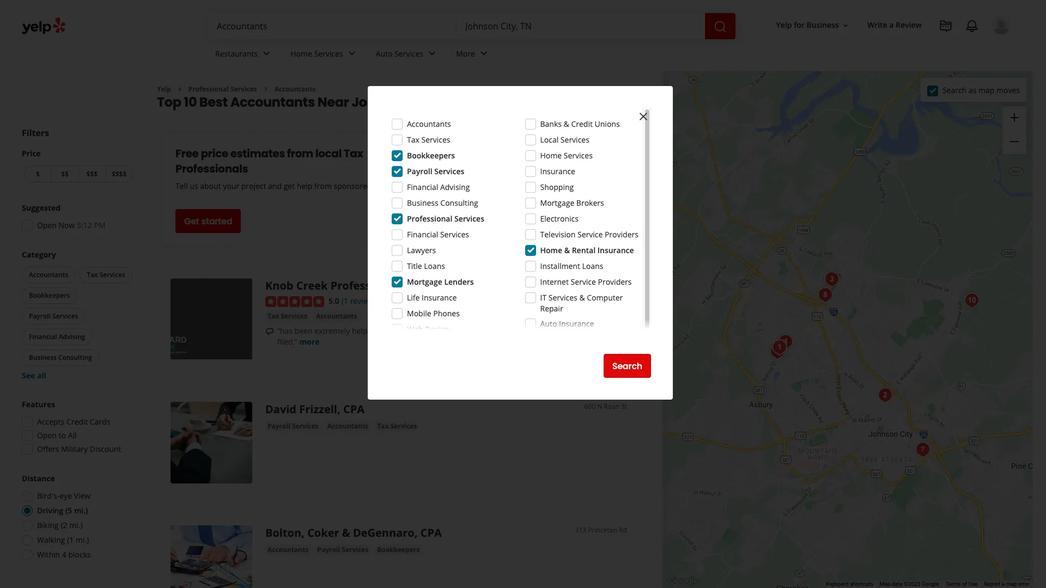 Task type: locate. For each thing, give the bounding box(es) containing it.
bolton,
[[266, 526, 305, 541]]

0 horizontal spatial professional
[[189, 85, 229, 94]]

0 vertical spatial yelp
[[777, 20, 793, 30]]

0 horizontal spatial (1
[[67, 535, 74, 546]]

and inside free price estimates from local tax professionals tell us about your project and get help from sponsored businesses.
[[268, 181, 282, 192]]

mi.)
[[74, 506, 88, 516], [69, 521, 83, 531], [76, 535, 89, 546]]

mortgage for mortgage lenders
[[407, 277, 443, 287]]

24 chevron down v2 image for home services
[[345, 47, 359, 60]]

mobile phones
[[407, 309, 460, 319]]

free price estimates from local tax professionals image
[[542, 159, 597, 213]]

search inside button
[[613, 360, 643, 373]]

0 vertical spatial auto
[[376, 48, 393, 59]]

0 horizontal spatial tax services button
[[80, 267, 132, 284]]

0 horizontal spatial knob creek professional tax services image
[[171, 279, 252, 361]]

1 horizontal spatial bolton, coker & degennaro, cpa image
[[822, 269, 843, 290]]

1 vertical spatial professional
[[407, 214, 453, 224]]

(2
[[61, 521, 67, 531]]

bookkeepers button
[[22, 288, 77, 304], [375, 545, 422, 556]]

group containing features
[[19, 400, 135, 459]]

accountants link up extremely
[[314, 311, 360, 322]]

24 chevron down v2 image right restaurants
[[260, 47, 273, 60]]

mortgage down shopping
[[541, 198, 575, 208]]

open for open to all
[[37, 431, 57, 441]]

tennessee
[[443, 93, 514, 111]]

providers up home & rental insurance
[[605, 230, 639, 240]]

map region
[[612, 9, 1047, 589]]

open down suggested
[[37, 220, 57, 231]]

1 horizontal spatial and
[[379, 326, 393, 336]]

sponsored
[[334, 181, 372, 192]]

mortgage for mortgage brokers
[[541, 198, 575, 208]]

2 creek from the left
[[600, 279, 618, 288]]

(1 review)
[[342, 296, 376, 307]]

professional inside search dialog
[[407, 214, 453, 224]]

payroll inside search dialog
[[407, 166, 433, 177]]

map right the as
[[979, 85, 995, 95]]

0 vertical spatial cpa
[[343, 403, 365, 417]]

consulting up financial services
[[441, 198, 479, 208]]

16 chevron right v2 image for accountants
[[262, 85, 270, 94]]

tax inside free price estimates from local tax professionals tell us about your project and get help from sponsored businesses.
[[344, 146, 364, 162]]

after
[[497, 326, 513, 336]]

1 24 chevron down v2 image from the left
[[260, 47, 273, 60]]

television service providers
[[541, 230, 639, 240]]

bookkeepers down "degennaro,"
[[377, 546, 420, 555]]

auto inside business categories element
[[376, 48, 393, 59]]

1 vertical spatial and
[[379, 326, 393, 336]]

service for internet
[[571, 277, 596, 287]]

map for error
[[1007, 582, 1018, 588]]

computer
[[587, 293, 623, 303]]

financial up financial services
[[407, 182, 439, 192]]

0 vertical spatial (1
[[342, 296, 348, 307]]

1 16 chevron right v2 image from the left
[[175, 85, 184, 94]]

(5
[[65, 506, 72, 516]]

davis accounting and tax services image
[[962, 290, 984, 312]]

1 horizontal spatial home services
[[541, 150, 593, 161]]

business consulting up financial services
[[407, 198, 479, 208]]

24 chevron down v2 image left auto services
[[345, 47, 359, 60]]

16 chevron right v2 image
[[175, 85, 184, 94], [262, 85, 270, 94]]

0 horizontal spatial and
[[268, 181, 282, 192]]

tax inside search dialog
[[407, 135, 420, 145]]

1 open from the top
[[37, 220, 57, 231]]

financial services
[[407, 230, 469, 240]]

mortgage down title loans
[[407, 277, 443, 287]]

mortgage lenders
[[407, 277, 474, 287]]

"has
[[278, 326, 293, 336]]

search up st
[[613, 360, 643, 373]]

payroll services button
[[22, 309, 85, 325], [266, 422, 321, 433], [315, 545, 371, 556]]

and
[[268, 181, 282, 192], [379, 326, 393, 336]]

1 horizontal spatial tax services link
[[375, 422, 419, 433]]

bookkeepers button down "degennaro,"
[[375, 545, 422, 556]]

0 vertical spatial professional services
[[189, 85, 257, 94]]

providers for internet service providers
[[598, 277, 632, 287]]

24 chevron down v2 image for auto services
[[426, 47, 439, 60]]

24 chevron down v2 image inside auto services link
[[426, 47, 439, 60]]

1 vertical spatial a
[[1003, 582, 1005, 588]]

1 horizontal spatial tax services button
[[266, 311, 310, 322]]

0 vertical spatial mi.)
[[74, 506, 88, 516]]

search dialog
[[0, 0, 1047, 589]]

& inside it services & computer repair
[[580, 293, 585, 303]]

& down the internet service providers
[[580, 293, 585, 303]]

us
[[190, 181, 198, 192]]

0 vertical spatial tax services link
[[266, 311, 310, 322]]

payroll down "david"
[[268, 422, 291, 431]]

knob
[[266, 279, 294, 294], [583, 279, 599, 288]]

0 vertical spatial service
[[578, 230, 603, 240]]

5.0
[[329, 296, 340, 307]]

accountants link
[[275, 85, 316, 94], [314, 311, 360, 322], [325, 422, 371, 433], [266, 545, 311, 556]]

a right report
[[1003, 582, 1005, 588]]

0 vertical spatial advising
[[440, 182, 470, 192]]

1 horizontal spatial to
[[435, 326, 443, 336]]

0 horizontal spatial tax services link
[[266, 311, 310, 322]]

open to all
[[37, 431, 77, 441]]

brokers
[[577, 198, 605, 208]]

blackburn childers & steagall plc image
[[775, 331, 797, 353]]

notifications image
[[966, 20, 979, 33]]

24 chevron down v2 image inside more link
[[477, 47, 491, 60]]

financial advising inside button
[[29, 333, 85, 342]]

get
[[284, 181, 295, 192]]

eye
[[60, 491, 72, 502]]

yelp
[[777, 20, 793, 30], [157, 85, 171, 94]]

title loans
[[407, 261, 445, 272]]

1 horizontal spatial 16 chevron right v2 image
[[262, 85, 270, 94]]

professional right top
[[189, 85, 229, 94]]

bird's-
[[37, 491, 60, 502]]

2 horizontal spatial tax services button
[[375, 422, 419, 433]]

payroll up businesses.
[[407, 166, 433, 177]]

accountants down city,
[[407, 119, 451, 129]]

2 knob from the left
[[583, 279, 599, 288]]

24 chevron down v2 image inside restaurants link
[[260, 47, 273, 60]]

more
[[456, 48, 475, 59]]

all
[[68, 431, 77, 441]]

yelp for yelp 'link'
[[157, 85, 171, 94]]

1 loans from the left
[[424, 261, 445, 272]]

david frizzell, cpa image
[[875, 385, 897, 406]]

0 horizontal spatial professional services
[[189, 85, 257, 94]]

2 vertical spatial business
[[29, 353, 57, 363]]

0 vertical spatial search
[[943, 85, 967, 95]]

error
[[1019, 582, 1030, 588]]

coker kimberly d cpa image
[[821, 268, 843, 290]]

bolton, coker & degennaro, cpa image
[[822, 269, 843, 290], [171, 526, 252, 589]]

helpful
[[352, 326, 377, 336]]

1 vertical spatial home services
[[541, 150, 593, 161]]

auto for auto services
[[376, 48, 393, 59]]

0 horizontal spatial to
[[59, 431, 66, 441]]

(1 right 5.0
[[342, 296, 348, 307]]

tax services button
[[80, 267, 132, 284], [266, 311, 310, 322], [375, 422, 419, 433]]

google
[[922, 582, 940, 588]]

providers up computer
[[598, 277, 632, 287]]

yelp left for
[[777, 20, 793, 30]]

auto for auto insurance
[[541, 319, 557, 329]]

0 horizontal spatial from
[[287, 146, 313, 162]]

loans for title loans
[[424, 261, 445, 272]]

professional up financial services
[[407, 214, 453, 224]]

insurance down it services & computer repair
[[559, 319, 595, 329]]

24 chevron down v2 image for more
[[477, 47, 491, 60]]

bookkeepers up businesses.
[[407, 150, 455, 161]]

biking
[[37, 521, 59, 531]]

1 rd from the top
[[619, 279, 628, 288]]

0 horizontal spatial bookkeepers button
[[22, 288, 77, 304]]

option group
[[19, 474, 135, 564]]

0 horizontal spatial 24 chevron down v2 image
[[426, 47, 439, 60]]

1 vertical spatial yelp
[[157, 85, 171, 94]]

a right write
[[890, 20, 894, 30]]

advising up 'business consulting' button on the left of the page
[[59, 333, 85, 342]]

get
[[184, 215, 199, 228]]

0 vertical spatial bookkeepers
[[407, 150, 455, 161]]

1 vertical spatial providers
[[598, 277, 632, 287]]

financial up 'business consulting' button on the left of the page
[[29, 333, 57, 342]]

consulting down the financial advising button
[[58, 353, 92, 363]]

1 horizontal spatial business
[[407, 198, 439, 208]]

payroll for middle payroll services button
[[268, 422, 291, 431]]

financial advising up financial services
[[407, 182, 470, 192]]

providers for television service providers
[[605, 230, 639, 240]]

(1 inside option group
[[67, 535, 74, 546]]

offers
[[37, 444, 59, 455]]

financial advising up 'business consulting' button on the left of the page
[[29, 333, 85, 342]]

1 vertical spatial search
[[613, 360, 643, 373]]

johnson
[[352, 93, 408, 111]]

2 24 chevron down v2 image from the left
[[345, 47, 359, 60]]

professional services up financial services
[[407, 214, 485, 224]]

rd right princeton
[[619, 526, 628, 536]]

web design
[[407, 324, 450, 335]]

yelp for business button
[[772, 16, 855, 35]]

0 horizontal spatial 24 chevron down v2 image
[[260, 47, 273, 60]]

1 vertical spatial business
[[407, 198, 439, 208]]

5:12
[[77, 220, 92, 231]]

0 horizontal spatial yelp
[[157, 85, 171, 94]]

2 open from the top
[[37, 431, 57, 441]]

from right help
[[315, 181, 332, 192]]

2 horizontal spatial professional
[[407, 214, 453, 224]]

creek up computer
[[600, 279, 618, 288]]

0 vertical spatial consulting
[[441, 198, 479, 208]]

city,
[[411, 93, 441, 111]]

0 vertical spatial professional
[[189, 85, 229, 94]]

payroll services button down bolton, coker & degennaro, cpa link
[[315, 545, 371, 556]]

home services inside business categories element
[[291, 48, 343, 59]]

$ button
[[24, 166, 51, 183]]

1 horizontal spatial business consulting
[[407, 198, 479, 208]]

to down mobile phones
[[435, 326, 443, 336]]

business up all
[[29, 353, 57, 363]]

payroll services button down "david"
[[266, 422, 321, 433]]

financial inside button
[[29, 333, 57, 342]]

payroll services link down "david"
[[266, 422, 321, 433]]

business categories element
[[207, 39, 1012, 71]]

1 vertical spatial advising
[[59, 333, 85, 342]]

best
[[199, 93, 228, 111]]

filters
[[22, 127, 49, 139]]

0 vertical spatial open
[[37, 220, 57, 231]]

business consulting down the financial advising button
[[29, 353, 92, 363]]

business left 16 chevron down v2 image
[[807, 20, 840, 30]]

2 vertical spatial financial
[[29, 333, 57, 342]]

payroll services link down bolton, coker & degennaro, cpa link
[[315, 545, 371, 556]]

life
[[407, 293, 420, 303]]

yelp left 10
[[157, 85, 171, 94]]

0 vertical spatial map
[[979, 85, 995, 95]]

services inside it services & computer repair
[[549, 293, 578, 303]]

richard c crain, cpa image
[[767, 341, 789, 363]]

0 vertical spatial financial advising
[[407, 182, 470, 192]]

accountants button down category
[[22, 267, 75, 284]]

services inside home services link
[[314, 48, 343, 59]]

rd
[[619, 279, 628, 288], [619, 526, 628, 536]]

payroll services button up the financial advising button
[[22, 309, 85, 325]]

title
[[407, 261, 422, 272]]

payroll for the topmost payroll services button
[[29, 312, 51, 321]]

1 vertical spatial mi.)
[[69, 521, 83, 531]]

0 horizontal spatial home services
[[291, 48, 343, 59]]

banks & credit unions
[[541, 119, 620, 129]]

accountants link down 'frizzell,'
[[325, 422, 371, 433]]

1 vertical spatial map
[[1007, 582, 1018, 588]]

None search field
[[208, 13, 738, 39]]

driving
[[37, 506, 63, 516]]

24 chevron down v2 image right auto services
[[426, 47, 439, 60]]

mi.) right (5
[[74, 506, 88, 516]]

0 vertical spatial home
[[291, 48, 312, 59]]

advising inside the financial advising button
[[59, 333, 85, 342]]

1 vertical spatial business consulting
[[29, 353, 92, 363]]

open up offers at the bottom
[[37, 431, 57, 441]]

0 horizontal spatial knob
[[266, 279, 294, 294]]

get started button
[[176, 210, 241, 234]]

professional services
[[189, 85, 257, 94], [407, 214, 485, 224]]

1 horizontal spatial knob creek professional tax services image
[[769, 337, 791, 358]]

map
[[979, 85, 995, 95], [1007, 582, 1018, 588]]

$$$$
[[112, 170, 127, 179]]

cpa up the bookkeepers link
[[421, 526, 442, 541]]

credit up "local services"
[[572, 119, 593, 129]]

0 vertical spatial from
[[287, 146, 313, 162]]

rd up computer
[[619, 279, 628, 288]]

auto services link
[[367, 39, 448, 71]]

auto inside search dialog
[[541, 319, 557, 329]]

yelp inside button
[[777, 20, 793, 30]]

1 24 chevron down v2 image from the left
[[426, 47, 439, 60]]

0 vertical spatial tax services button
[[80, 267, 132, 284]]

knob creek professional tax services image
[[171, 279, 252, 361], [769, 337, 791, 358]]

mi.) for biking (2 mi.)
[[69, 521, 83, 531]]

& right banks
[[564, 119, 570, 129]]

1 horizontal spatial professional services
[[407, 214, 485, 224]]

see
[[22, 371, 35, 381]]

bookkeepers down category
[[29, 291, 70, 300]]

1 horizontal spatial financial advising
[[407, 182, 470, 192]]

from left the local
[[287, 146, 313, 162]]

and left get
[[268, 181, 282, 192]]

yelp for yelp for business
[[777, 20, 793, 30]]

creek
[[296, 279, 328, 294], [600, 279, 618, 288]]

knob right '1906'
[[583, 279, 599, 288]]

unions
[[595, 119, 620, 129]]

2 loans from the left
[[583, 261, 604, 272]]

accountants button down bolton,
[[266, 545, 311, 556]]

(1
[[342, 296, 348, 307], [67, 535, 74, 546]]

loans down home & rental insurance
[[583, 261, 604, 272]]

accountants button up extremely
[[314, 311, 360, 322]]

1 horizontal spatial 24 chevron down v2 image
[[345, 47, 359, 60]]

payroll up the financial advising button
[[29, 312, 51, 321]]

business inside search dialog
[[407, 198, 439, 208]]

1 vertical spatial professional services
[[407, 214, 485, 224]]

0 horizontal spatial business consulting
[[29, 353, 92, 363]]

loans up mortgage lenders
[[424, 261, 445, 272]]

google image
[[666, 575, 702, 589]]

auto down repair
[[541, 319, 557, 329]]

mobile
[[407, 309, 432, 319]]

313 princeton rd
[[576, 526, 628, 536]]

0 horizontal spatial auto
[[376, 48, 393, 59]]

2 24 chevron down v2 image from the left
[[477, 47, 491, 60]]

1 vertical spatial service
[[571, 277, 596, 287]]

24 chevron down v2 image right the more
[[477, 47, 491, 60]]

1 horizontal spatial creek
[[600, 279, 618, 288]]

& up installment loans
[[565, 245, 570, 256]]

home services down "local services"
[[541, 150, 593, 161]]

search
[[943, 85, 967, 95], [613, 360, 643, 373]]

business consulting
[[407, 198, 479, 208], [29, 353, 92, 363]]

map left error
[[1007, 582, 1018, 588]]

professional up review)
[[331, 279, 398, 294]]

advising up financial services
[[440, 182, 470, 192]]

home services
[[291, 48, 343, 59], [541, 150, 593, 161]]

(1 review) link
[[342, 295, 376, 307]]

1 vertical spatial rd
[[619, 526, 628, 536]]

payroll services up the financial advising button
[[29, 312, 78, 321]]

1 horizontal spatial mortgage
[[541, 198, 575, 208]]

for
[[794, 20, 805, 30]]

search for search as map moves
[[943, 85, 967, 95]]

auto
[[376, 48, 393, 59], [541, 319, 557, 329]]

0 vertical spatial business
[[807, 20, 840, 30]]

creek up 5 star rating image
[[296, 279, 328, 294]]

and right helpful
[[379, 326, 393, 336]]

mi.) right (2
[[69, 521, 83, 531]]

0 vertical spatial bookkeepers button
[[22, 288, 77, 304]]

your
[[223, 181, 239, 192]]

financial advising
[[407, 182, 470, 192], [29, 333, 85, 342]]

2 vertical spatial bookkeepers
[[377, 546, 420, 555]]

1 horizontal spatial credit
[[572, 119, 593, 129]]

search left the as
[[943, 85, 967, 95]]

accountants down bolton,
[[268, 546, 309, 555]]

2 rd from the top
[[619, 526, 628, 536]]

1 horizontal spatial 24 chevron down v2 image
[[477, 47, 491, 60]]

auto up johnson
[[376, 48, 393, 59]]

24 chevron down v2 image
[[426, 47, 439, 60], [477, 47, 491, 60]]

1 horizontal spatial (1
[[342, 296, 348, 307]]

financial up lawyers in the left top of the page
[[407, 230, 439, 240]]

(1 down (2
[[67, 535, 74, 546]]

2 16 chevron right v2 image from the left
[[262, 85, 270, 94]]

0 vertical spatial home services
[[291, 48, 343, 59]]

24 chevron down v2 image
[[260, 47, 273, 60], [345, 47, 359, 60]]

1 horizontal spatial advising
[[440, 182, 470, 192]]

knob up 5 star rating image
[[266, 279, 294, 294]]

16 speech v2 image
[[266, 328, 274, 336]]

repair
[[541, 304, 564, 314]]

banks
[[541, 119, 562, 129]]

group containing suggested
[[19, 203, 135, 234]]

yelp link
[[157, 85, 171, 94]]

0 vertical spatial credit
[[572, 119, 593, 129]]

it
[[541, 293, 547, 303]]

0 horizontal spatial 16 chevron right v2 image
[[175, 85, 184, 94]]

0 vertical spatial bolton, coker & degennaro, cpa image
[[822, 269, 843, 290]]

accountants down 'frizzell,'
[[328, 422, 369, 431]]

0 vertical spatial rd
[[619, 279, 628, 288]]

0 horizontal spatial financial advising
[[29, 333, 85, 342]]

web
[[407, 324, 423, 335]]

bookkeepers button up the financial advising button
[[22, 288, 77, 304]]

16 chevron right v2 image right yelp 'link'
[[175, 85, 184, 94]]

option group containing distance
[[19, 474, 135, 564]]

16 chevron down v2 image
[[842, 21, 851, 30]]

0 horizontal spatial bolton, coker & degennaro, cpa image
[[171, 526, 252, 589]]

david frizzell, cpa link
[[266, 403, 365, 417]]

service
[[578, 230, 603, 240], [571, 277, 596, 287]]

professional services down restaurants
[[189, 85, 257, 94]]

group
[[1003, 106, 1027, 154], [19, 203, 135, 234], [20, 250, 135, 382], [19, 400, 135, 459]]

1 horizontal spatial search
[[943, 85, 967, 95]]

zoom in image
[[1009, 111, 1022, 124]]

24 chevron down v2 image inside home services link
[[345, 47, 359, 60]]

consulting
[[441, 198, 479, 208], [58, 353, 92, 363]]

1 vertical spatial bolton, coker & degennaro, cpa image
[[171, 526, 252, 589]]

estimates
[[230, 146, 285, 162]]

1 horizontal spatial map
[[1007, 582, 1018, 588]]

business down businesses.
[[407, 198, 439, 208]]

0 horizontal spatial creek
[[296, 279, 328, 294]]

&
[[564, 119, 570, 129], [565, 245, 570, 256], [580, 293, 585, 303], [342, 526, 350, 541]]

category
[[22, 250, 56, 260]]

mi.) up blocks
[[76, 535, 89, 546]]



Task type: vqa. For each thing, say whether or not it's contained in the screenshot.
out
no



Task type: describe. For each thing, give the bounding box(es) containing it.
were officially filed."
[[278, 326, 601, 347]]

services inside auto services link
[[395, 48, 424, 59]]

local services
[[541, 135, 590, 145]]

search image
[[714, 20, 727, 33]]

restaurants
[[215, 48, 258, 59]]

service for television
[[578, 230, 603, 240]]

accountants button down 'frizzell,'
[[325, 422, 371, 433]]

10
[[184, 93, 197, 111]]

loans for installment loans
[[583, 261, 604, 272]]

2 vertical spatial payroll services button
[[315, 545, 371, 556]]

insurance up shopping
[[541, 166, 576, 177]]

terms of use link
[[946, 582, 978, 588]]

1 vertical spatial cpa
[[421, 526, 442, 541]]

local
[[541, 135, 559, 145]]

& right coker
[[342, 526, 350, 541]]

user actions element
[[768, 14, 1027, 81]]

projects image
[[940, 20, 953, 33]]

map for moves
[[979, 85, 995, 95]]

accountants left near
[[275, 85, 316, 94]]

lewis & associates image
[[815, 284, 837, 306]]

been
[[295, 326, 313, 336]]

business consulting button
[[22, 350, 99, 366]]

cards
[[90, 417, 110, 427]]

as
[[969, 85, 977, 95]]

mi.) for driving (5 mi.)
[[74, 506, 88, 516]]

extremely
[[315, 326, 350, 336]]

business inside user actions element
[[807, 20, 840, 30]]

2 vertical spatial home
[[541, 245, 563, 256]]

internet
[[541, 277, 569, 287]]

1 vertical spatial payroll services button
[[266, 422, 321, 433]]

tax services button for tax services link to the left
[[266, 311, 310, 322]]

1 vertical spatial financial
[[407, 230, 439, 240]]

credit inside search dialog
[[572, 119, 593, 129]]

open for open now 5:12 pm
[[37, 220, 57, 231]]

bird's-eye view
[[37, 491, 91, 502]]

313
[[576, 526, 587, 536]]

$$
[[61, 170, 69, 179]]

price
[[22, 148, 41, 159]]

st
[[622, 403, 628, 412]]

home inside home services link
[[291, 48, 312, 59]]

map data ©2023 google
[[880, 582, 940, 588]]

1 vertical spatial credit
[[66, 417, 88, 427]]

television
[[541, 230, 576, 240]]

write
[[868, 20, 888, 30]]

group containing category
[[20, 250, 135, 382]]

tax services button for right tax services link
[[375, 422, 419, 433]]

search for search
[[613, 360, 643, 373]]

officially
[[571, 326, 601, 336]]

bookkeepers inside search dialog
[[407, 150, 455, 161]]

requests
[[444, 326, 476, 336]]

open now 5:12 pm
[[37, 220, 106, 231]]

search button
[[604, 354, 652, 378]]

accountants link left near
[[275, 85, 316, 94]]

features
[[22, 400, 55, 410]]

accepts credit cards
[[37, 417, 110, 427]]

yelp for business
[[777, 20, 840, 30]]

search as map moves
[[943, 85, 1021, 95]]

it services & computer repair
[[541, 293, 623, 314]]

see all button
[[22, 371, 46, 381]]

payroll services inside search dialog
[[407, 166, 465, 177]]

electronics
[[541, 214, 579, 224]]

1 vertical spatial bookkeepers
[[29, 291, 70, 300]]

shortcuts
[[851, 582, 874, 588]]

home services link
[[282, 39, 367, 71]]

home services inside search dialog
[[541, 150, 593, 161]]

more link
[[300, 337, 320, 347]]

auto services
[[376, 48, 424, 59]]

5 star rating image
[[266, 297, 324, 308]]

rental
[[572, 245, 596, 256]]

david frizzell, cpa image
[[171, 403, 252, 484]]

consulting inside search dialog
[[441, 198, 479, 208]]

2 vertical spatial professional
[[331, 279, 398, 294]]

terms
[[946, 582, 962, 588]]

1 horizontal spatial from
[[315, 181, 332, 192]]

0 vertical spatial to
[[435, 326, 443, 336]]

business consulting inside search dialog
[[407, 198, 479, 208]]

keyboard shortcuts button
[[826, 581, 874, 589]]

businesses.
[[374, 181, 415, 192]]

24 chevron down v2 image for restaurants
[[260, 47, 273, 60]]

accountants down 5.0
[[316, 312, 357, 321]]

pm
[[94, 220, 106, 231]]

lawyers
[[407, 245, 436, 256]]

offers military discount
[[37, 444, 121, 455]]

1 creek from the left
[[296, 279, 328, 294]]

roan
[[604, 403, 620, 412]]

zoom out image
[[1009, 135, 1022, 148]]

coker
[[308, 526, 339, 541]]

mi.) for walking (1 mi.)
[[76, 535, 89, 546]]

accountants inside search dialog
[[407, 119, 451, 129]]

financial advising inside search dialog
[[407, 182, 470, 192]]

suggested
[[22, 203, 61, 213]]

advising inside search dialog
[[440, 182, 470, 192]]

1 vertical spatial payroll services link
[[315, 545, 371, 556]]

1906
[[566, 279, 581, 288]]

1 vertical spatial home
[[541, 150, 562, 161]]

insurance down mortgage lenders
[[422, 293, 457, 303]]

of
[[963, 582, 968, 588]]

price group
[[22, 148, 135, 185]]

1 knob from the left
[[266, 279, 294, 294]]

consulting inside 'business consulting' button
[[58, 353, 92, 363]]

payroll services down bolton, coker & degennaro, cpa link
[[318, 546, 369, 555]]

0 vertical spatial financial
[[407, 182, 439, 192]]

terms of use
[[946, 582, 978, 588]]

professional services inside search dialog
[[407, 214, 485, 224]]

internet service providers
[[541, 277, 632, 287]]

more link
[[448, 39, 499, 71]]

project
[[241, 181, 266, 192]]

financial advising button
[[22, 329, 92, 346]]

all
[[37, 371, 46, 381]]

insurance down "television service providers"
[[598, 245, 634, 256]]

accountants up estimates
[[230, 93, 315, 111]]

discount
[[90, 444, 121, 455]]

0 horizontal spatial cpa
[[343, 403, 365, 417]]

business consulting inside button
[[29, 353, 92, 363]]

responsive
[[395, 326, 433, 336]]

accepts
[[37, 417, 64, 427]]

0 horizontal spatial business
[[29, 353, 57, 363]]

a for report
[[1003, 582, 1005, 588]]

$$$
[[86, 170, 98, 179]]

report
[[985, 582, 1001, 588]]

top 10 best accountants near johnson city, tennessee
[[157, 93, 514, 111]]

use
[[969, 582, 978, 588]]

life insurance
[[407, 293, 457, 303]]

1 horizontal spatial bookkeepers button
[[375, 545, 422, 556]]

military
[[61, 444, 88, 455]]

write a review
[[868, 20, 923, 30]]

princeton
[[588, 526, 618, 536]]

bolton, coker & degennaro, cpa
[[266, 526, 442, 541]]

dennis mckesson - state farm insurance agent image
[[913, 439, 935, 461]]

david
[[266, 403, 297, 417]]

0 vertical spatial payroll services button
[[22, 309, 85, 325]]

tax services inside search dialog
[[407, 135, 451, 145]]

4
[[62, 550, 66, 560]]

installment
[[541, 261, 581, 272]]

help
[[297, 181, 313, 192]]

frizzell,
[[299, 403, 341, 417]]

moves
[[997, 85, 1021, 95]]

©2023
[[905, 582, 921, 588]]

accountants link down bolton,
[[266, 545, 311, 556]]

0 vertical spatial payroll services link
[[266, 422, 321, 433]]

degennaro,
[[353, 526, 418, 541]]

16 chevron right v2 image for professional services
[[175, 85, 184, 94]]

close image
[[637, 110, 650, 123]]

payroll services down "david"
[[268, 422, 319, 431]]

payroll for bottommost payroll services button
[[318, 546, 340, 555]]

data
[[892, 582, 903, 588]]

phones
[[434, 309, 460, 319]]

1 vertical spatial to
[[59, 431, 66, 441]]

david frizzell, cpa
[[266, 403, 365, 417]]

design
[[425, 324, 450, 335]]

accountants down category
[[29, 270, 68, 280]]

600
[[585, 403, 596, 412]]

a for write
[[890, 20, 894, 30]]

professional services link
[[189, 85, 257, 94]]



